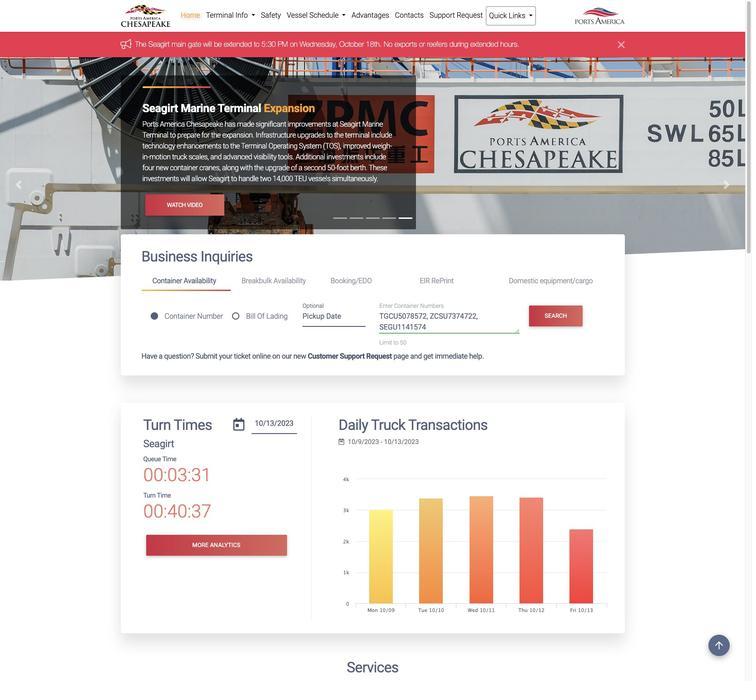 Task type: locate. For each thing, give the bounding box(es) containing it.
request down the limit
[[367, 352, 392, 361]]

support request
[[430, 11, 483, 20]]

1 horizontal spatial extended
[[471, 40, 499, 48]]

1 vertical spatial request
[[367, 352, 392, 361]]

seagirt inside alert
[[149, 40, 170, 48]]

turn up queue
[[143, 417, 171, 434]]

1 horizontal spatial new
[[294, 352, 306, 361]]

new right our
[[294, 352, 306, 361]]

14,000
[[273, 175, 293, 183]]

5:30
[[262, 40, 276, 48]]

the up the "advanced"
[[230, 142, 240, 151]]

request left quick
[[457, 11, 483, 20]]

eir reprint
[[420, 277, 454, 286]]

a inside main content
[[159, 352, 163, 361]]

investments
[[327, 153, 364, 162], [143, 175, 179, 183]]

eir reprint link
[[409, 273, 498, 290]]

1 horizontal spatial a
[[299, 164, 303, 172]]

1 vertical spatial new
[[294, 352, 306, 361]]

queue time 00:03:31
[[143, 456, 212, 486]]

Optional text field
[[303, 309, 366, 327]]

container right enter
[[395, 303, 419, 310]]

1 vertical spatial will
[[181, 175, 190, 183]]

analytics
[[210, 543, 241, 549]]

teu
[[295, 175, 307, 183]]

1 horizontal spatial availability
[[274, 277, 306, 286]]

significant
[[256, 120, 286, 129]]

of
[[258, 312, 265, 321]]

container left number
[[165, 312, 196, 321]]

improvements
[[288, 120, 331, 129]]

go to top image
[[709, 636, 731, 657]]

2 vertical spatial container
[[165, 312, 196, 321]]

seagirt up terminal
[[340, 120, 361, 129]]

will down container
[[181, 175, 190, 183]]

terminal left info
[[206, 11, 234, 20]]

home link
[[178, 6, 203, 25]]

0 vertical spatial a
[[299, 164, 303, 172]]

upgrade
[[265, 164, 290, 172]]

to inside alert
[[254, 40, 260, 48]]

will left "be"
[[203, 40, 212, 48]]

truck
[[371, 417, 406, 434]]

new inside ports america chesapeake has made significant improvements at seagirt marine terminal to                          prepare for the expansion. infrastructure upgrades to the terminal include technology                          enhancements to the terminal operating system (tos), improved weigh- in-motion truck scales,                          and advanced visibility tools. additional investments include four new container cranes,                          along with the upgrade of a second 50-foot berth. these investments will allow seagirt                          to handle two 14,000 teu vessels simultaneously.
[[156, 164, 169, 172]]

0 vertical spatial turn
[[143, 417, 171, 434]]

1 turn from the top
[[143, 417, 171, 434]]

get
[[424, 352, 434, 361]]

container down business
[[153, 277, 182, 286]]

extended right during
[[471, 40, 499, 48]]

marine up chesapeake
[[181, 102, 216, 115]]

turn inside turn time 00:40:37
[[143, 492, 156, 500]]

0 vertical spatial container
[[153, 277, 182, 286]]

marine
[[181, 102, 216, 115], [363, 120, 383, 129]]

1 vertical spatial marine
[[363, 120, 383, 129]]

0 vertical spatial time
[[162, 456, 176, 464]]

time inside queue time 00:03:31
[[162, 456, 176, 464]]

times
[[174, 417, 212, 434]]

extended right "be"
[[224, 40, 252, 48]]

seagirt
[[149, 40, 170, 48], [143, 102, 178, 115], [340, 120, 361, 129], [209, 175, 230, 183], [143, 438, 174, 450]]

terminal info link
[[203, 6, 258, 25]]

1 vertical spatial a
[[159, 352, 163, 361]]

breakbulk availability link
[[231, 273, 320, 290]]

include up weigh-
[[371, 131, 392, 140]]

have
[[142, 352, 157, 361]]

0 vertical spatial and
[[211, 153, 222, 162]]

0 horizontal spatial and
[[211, 153, 222, 162]]

customer
[[308, 352, 339, 361]]

domestic
[[509, 277, 539, 286]]

0 vertical spatial new
[[156, 164, 169, 172]]

advantages link
[[349, 6, 393, 25]]

berth.
[[351, 164, 368, 172]]

extended
[[224, 40, 252, 48], [471, 40, 499, 48]]

0 horizontal spatial investments
[[143, 175, 179, 183]]

the seagirt main gate will be extended to 5:30 pm on wednesday, october 18th.  no exports or reefers during extended hours. alert
[[0, 32, 746, 57]]

foot
[[337, 164, 349, 172]]

investments down "four"
[[143, 175, 179, 183]]

0 vertical spatial investments
[[327, 153, 364, 162]]

50
[[400, 340, 407, 347]]

include up the these
[[365, 153, 386, 162]]

container availability link
[[142, 273, 231, 291]]

upgrades
[[298, 131, 325, 140]]

inquiries
[[201, 248, 253, 266]]

expansion.
[[222, 131, 254, 140]]

turn for turn time 00:40:37
[[143, 492, 156, 500]]

availability for container availability
[[184, 277, 216, 286]]

10/9/2023 - 10/13/2023
[[348, 439, 419, 446]]

schedule
[[310, 11, 339, 20]]

pm
[[278, 40, 288, 48]]

10/9/2023
[[348, 439, 379, 446]]

and inside main content
[[411, 352, 422, 361]]

to down along
[[231, 175, 237, 183]]

prepare
[[177, 131, 200, 140]]

our
[[282, 352, 292, 361]]

and left get
[[411, 352, 422, 361]]

quick
[[490, 11, 508, 20]]

in-
[[143, 153, 150, 162]]

help.
[[470, 352, 484, 361]]

services
[[347, 659, 399, 677]]

number
[[197, 312, 223, 321]]

marine up terminal
[[363, 120, 383, 129]]

time inside turn time 00:40:37
[[157, 492, 171, 500]]

None text field
[[252, 417, 297, 435]]

new down motion
[[156, 164, 169, 172]]

0 horizontal spatial a
[[159, 352, 163, 361]]

new
[[156, 164, 169, 172], [294, 352, 306, 361]]

will inside ports america chesapeake has made significant improvements at seagirt marine terminal to                          prepare for the expansion. infrastructure upgrades to the terminal include technology                          enhancements to the terminal operating system (tos), improved weigh- in-motion truck scales,                          and advanced visibility tools. additional investments include four new container cranes,                          along with the upgrade of a second 50-foot berth. these investments will allow seagirt                          to handle two 14,000 teu vessels simultaneously.
[[181, 175, 190, 183]]

on inside alert
[[290, 40, 298, 48]]

turn up 00:40:37
[[143, 492, 156, 500]]

1 vertical spatial time
[[157, 492, 171, 500]]

0 vertical spatial will
[[203, 40, 212, 48]]

a right "have" on the left bottom
[[159, 352, 163, 361]]

to left 50
[[394, 340, 399, 347]]

home
[[181, 11, 200, 20]]

seagirt right the
[[149, 40, 170, 48]]

1 extended from the left
[[224, 40, 252, 48]]

-
[[381, 439, 383, 446]]

1 vertical spatial turn
[[143, 492, 156, 500]]

system
[[299, 142, 322, 151]]

page
[[394, 352, 409, 361]]

bill
[[246, 312, 256, 321]]

0 horizontal spatial availability
[[184, 277, 216, 286]]

on left our
[[273, 352, 280, 361]]

1 availability from the left
[[184, 277, 216, 286]]

time
[[162, 456, 176, 464], [157, 492, 171, 500]]

1 horizontal spatial request
[[457, 11, 483, 20]]

1 horizontal spatial support
[[430, 11, 455, 20]]

has
[[225, 120, 236, 129]]

to left 5:30
[[254, 40, 260, 48]]

main content
[[114, 235, 632, 682]]

on right pm
[[290, 40, 298, 48]]

chesapeake
[[186, 120, 223, 129]]

0 horizontal spatial will
[[181, 175, 190, 183]]

have a question? submit your ticket online on our new customer support request page and get immediate help.
[[142, 352, 484, 361]]

availability right breakbulk
[[274, 277, 306, 286]]

0 horizontal spatial marine
[[181, 102, 216, 115]]

a inside ports america chesapeake has made significant improvements at seagirt marine terminal to                          prepare for the expansion. infrastructure upgrades to the terminal include technology                          enhancements to the terminal operating system (tos), improved weigh- in-motion truck scales,                          and advanced visibility tools. additional investments include four new container cranes,                          along with the upgrade of a second 50-foot berth. these investments will allow seagirt                          to handle two 14,000 teu vessels simultaneously.
[[299, 164, 303, 172]]

of
[[291, 164, 297, 172]]

immediate
[[435, 352, 468, 361]]

to down america
[[170, 131, 176, 140]]

0 horizontal spatial request
[[367, 352, 392, 361]]

container
[[153, 277, 182, 286], [395, 303, 419, 310], [165, 312, 196, 321]]

time up 00:40:37
[[157, 492, 171, 500]]

a right of
[[299, 164, 303, 172]]

search button
[[530, 306, 583, 327]]

on
[[290, 40, 298, 48], [273, 352, 280, 361]]

safety
[[261, 11, 281, 20]]

turn times
[[143, 417, 212, 434]]

availability down business inquiries
[[184, 277, 216, 286]]

1 vertical spatial investments
[[143, 175, 179, 183]]

additional
[[296, 153, 325, 162]]

1 horizontal spatial marine
[[363, 120, 383, 129]]

0 horizontal spatial support
[[340, 352, 365, 361]]

0 horizontal spatial extended
[[224, 40, 252, 48]]

close image
[[619, 39, 625, 50]]

terminal
[[345, 131, 370, 140]]

support up 'reefers'
[[430, 11, 455, 20]]

to
[[254, 40, 260, 48], [170, 131, 176, 140], [327, 131, 333, 140], [223, 142, 229, 151], [231, 175, 237, 183], [394, 340, 399, 347]]

1 horizontal spatial investments
[[327, 153, 364, 162]]

0 horizontal spatial on
[[273, 352, 280, 361]]

contacts link
[[393, 6, 427, 25]]

visibility
[[254, 153, 277, 162]]

0 vertical spatial include
[[371, 131, 392, 140]]

investments up foot
[[327, 153, 364, 162]]

terminal
[[206, 11, 234, 20], [218, 102, 262, 115], [143, 131, 168, 140], [241, 142, 267, 151]]

1 vertical spatial and
[[411, 352, 422, 361]]

1 horizontal spatial and
[[411, 352, 422, 361]]

0 horizontal spatial new
[[156, 164, 169, 172]]

time right queue
[[162, 456, 176, 464]]

0 vertical spatial on
[[290, 40, 298, 48]]

request inside support request link
[[457, 11, 483, 20]]

motion
[[150, 153, 171, 162]]

and up cranes,
[[211, 153, 222, 162]]

numbers
[[421, 303, 444, 310]]

0 vertical spatial request
[[457, 11, 483, 20]]

2 availability from the left
[[274, 277, 306, 286]]

1 horizontal spatial will
[[203, 40, 212, 48]]

turn for turn times
[[143, 417, 171, 434]]

1 horizontal spatial on
[[290, 40, 298, 48]]

support right customer
[[340, 352, 365, 361]]

2 turn from the top
[[143, 492, 156, 500]]

terminal up technology
[[143, 131, 168, 140]]

customer support request link
[[308, 352, 392, 361]]

terminal up 'visibility'
[[241, 142, 267, 151]]

to up the "advanced"
[[223, 142, 229, 151]]

enter container numbers
[[380, 303, 444, 310]]

a
[[299, 164, 303, 172], [159, 352, 163, 361]]

50-
[[328, 164, 337, 172]]

more analytics link
[[146, 536, 287, 557]]

0 vertical spatial support
[[430, 11, 455, 20]]



Task type: describe. For each thing, give the bounding box(es) containing it.
bill of lading
[[246, 312, 288, 321]]

truck
[[172, 153, 187, 162]]

1 vertical spatial on
[[273, 352, 280, 361]]

the seagirt main gate will be extended to 5:30 pm on wednesday, october 18th.  no exports or reefers during extended hours.
[[135, 40, 520, 48]]

marine inside ports america chesapeake has made significant improvements at seagirt marine terminal to                          prepare for the expansion. infrastructure upgrades to the terminal include technology                          enhancements to the terminal operating system (tos), improved weigh- in-motion truck scales,                          and advanced visibility tools. additional investments include four new container cranes,                          along with the upgrade of a second 50-foot berth. these investments will allow seagirt                          to handle two 14,000 teu vessels simultaneously.
[[363, 120, 383, 129]]

1 vertical spatial container
[[395, 303, 419, 310]]

daily
[[339, 417, 368, 434]]

reefers
[[427, 40, 448, 48]]

request inside main content
[[367, 352, 392, 361]]

the right for
[[211, 131, 221, 140]]

allow
[[192, 175, 207, 183]]

ticket
[[234, 352, 251, 361]]

1 vertical spatial support
[[340, 352, 365, 361]]

safety link
[[258, 6, 284, 25]]

four
[[143, 164, 155, 172]]

the right with
[[254, 164, 264, 172]]

second
[[304, 164, 326, 172]]

video
[[187, 202, 203, 209]]

support request link
[[427, 6, 486, 25]]

links
[[509, 11, 526, 20]]

expansion image
[[0, 57, 746, 379]]

vessels
[[309, 175, 331, 183]]

container for container availability
[[153, 277, 182, 286]]

business inquiries
[[142, 248, 253, 266]]

two
[[260, 175, 271, 183]]

for
[[202, 131, 210, 140]]

(tos),
[[323, 142, 342, 151]]

1 vertical spatial include
[[365, 153, 386, 162]]

quick links
[[490, 11, 528, 20]]

info
[[236, 11, 248, 20]]

ports
[[143, 120, 159, 129]]

vessel schedule link
[[284, 6, 349, 25]]

be
[[214, 40, 222, 48]]

container
[[170, 164, 198, 172]]

0 vertical spatial marine
[[181, 102, 216, 115]]

time for 00:40:37
[[157, 492, 171, 500]]

bullhorn image
[[121, 39, 135, 49]]

your
[[219, 352, 233, 361]]

more
[[193, 543, 209, 549]]

seagirt up queue
[[143, 438, 174, 450]]

infrastructure
[[256, 131, 296, 140]]

watch
[[167, 202, 186, 209]]

improved
[[343, 142, 371, 151]]

exports
[[395, 40, 417, 48]]

the seagirt main gate will be extended to 5:30 pm on wednesday, october 18th.  no exports or reefers during extended hours. link
[[135, 40, 520, 48]]

online
[[252, 352, 271, 361]]

with
[[240, 164, 253, 172]]

the down at
[[334, 131, 344, 140]]

calendar week image
[[339, 439, 345, 446]]

00:40:37
[[143, 501, 212, 523]]

seagirt up ports at top
[[143, 102, 178, 115]]

quick links link
[[486, 6, 537, 25]]

terminal up made
[[218, 102, 262, 115]]

10/13/2023
[[384, 439, 419, 446]]

enhancements
[[177, 142, 222, 151]]

advantages
[[352, 11, 390, 20]]

domestic equipment/cargo link
[[498, 273, 604, 290]]

and inside ports america chesapeake has made significant improvements at seagirt marine terminal to                          prepare for the expansion. infrastructure upgrades to the terminal include technology                          enhancements to the terminal operating system (tos), improved weigh- in-motion truck scales,                          and advanced visibility tools. additional investments include four new container cranes,                          along with the upgrade of a second 50-foot berth. these investments will allow seagirt                          to handle two 14,000 teu vessels simultaneously.
[[211, 153, 222, 162]]

ports america chesapeake has made significant improvements at seagirt marine terminal to                          prepare for the expansion. infrastructure upgrades to the terminal include technology                          enhancements to the terminal operating system (tos), improved weigh- in-motion truck scales,                          and advanced visibility tools. additional investments include four new container cranes,                          along with the upgrade of a second 50-foot berth. these investments will allow seagirt                          to handle two 14,000 teu vessels simultaneously.
[[143, 120, 392, 183]]

equipment/cargo
[[540, 277, 594, 286]]

question?
[[164, 352, 194, 361]]

contacts
[[395, 11, 424, 20]]

container for container number
[[165, 312, 196, 321]]

availability for breakbulk availability
[[274, 277, 306, 286]]

optional
[[303, 303, 324, 310]]

queue
[[143, 456, 161, 464]]

made
[[237, 120, 254, 129]]

limit
[[380, 340, 393, 347]]

simultaneously.
[[332, 175, 378, 183]]

18th.
[[366, 40, 382, 48]]

weigh-
[[373, 142, 392, 151]]

operating
[[269, 142, 298, 151]]

main
[[172, 40, 186, 48]]

during
[[450, 40, 469, 48]]

00:03:31
[[143, 465, 212, 486]]

turn time 00:40:37
[[143, 492, 212, 523]]

lading
[[267, 312, 288, 321]]

or
[[419, 40, 425, 48]]

transactions
[[409, 417, 488, 434]]

Enter Container Numbers text field
[[380, 312, 520, 334]]

hours.
[[501, 40, 520, 48]]

will inside alert
[[203, 40, 212, 48]]

time for 00:03:31
[[162, 456, 176, 464]]

to up (tos),
[[327, 131, 333, 140]]

cranes,
[[200, 164, 221, 172]]

no
[[384, 40, 393, 48]]

more analytics
[[193, 543, 241, 549]]

along
[[222, 164, 239, 172]]

october
[[340, 40, 364, 48]]

new inside main content
[[294, 352, 306, 361]]

search
[[545, 313, 568, 320]]

watch video link
[[145, 195, 225, 216]]

main content containing 00:03:31
[[114, 235, 632, 682]]

booking/edo
[[331, 277, 372, 286]]

america
[[160, 120, 185, 129]]

container number
[[165, 312, 223, 321]]

gate
[[188, 40, 201, 48]]

booking/edo link
[[320, 273, 409, 290]]

2 extended from the left
[[471, 40, 499, 48]]

eir
[[420, 277, 430, 286]]

seagirt down cranes,
[[209, 175, 230, 183]]

calendar day image
[[234, 418, 245, 431]]



Task type: vqa. For each thing, say whether or not it's contained in the screenshot.
"50"
yes



